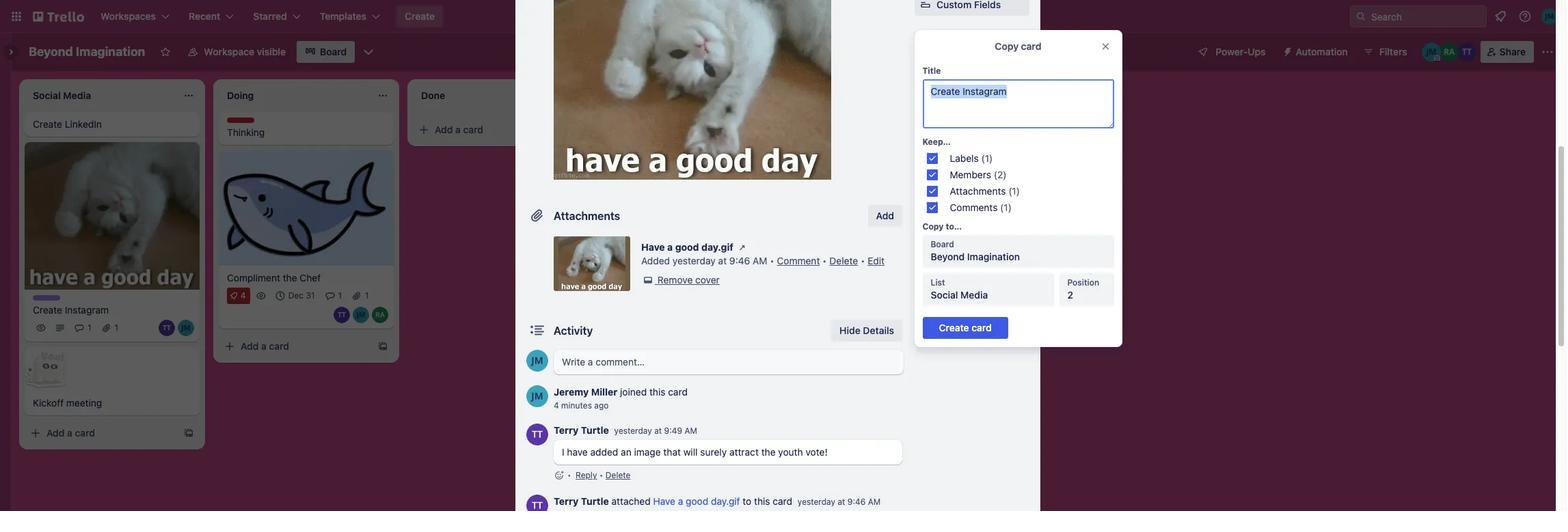 Task type: vqa. For each thing, say whether or not it's contained in the screenshot.
Members
yes



Task type: describe. For each thing, give the bounding box(es) containing it.
workspace
[[204, 46, 254, 57]]

chef
[[300, 272, 321, 284]]

board link
[[297, 41, 355, 63]]

attached
[[612, 496, 651, 507]]

miller
[[591, 386, 618, 398]]

ago
[[594, 401, 609, 411]]

added
[[590, 446, 618, 458]]

comment
[[777, 255, 820, 267]]

reply
[[576, 470, 597, 481]]

1 vertical spatial good
[[686, 496, 708, 507]]

compliment the chef link
[[227, 271, 386, 285]]

power- inside power-ups button
[[1216, 46, 1248, 57]]

edit link
[[868, 255, 885, 267]]

board for board beyond imagination
[[931, 239, 955, 250]]

vote!
[[806, 446, 828, 458]]

thinking
[[227, 126, 265, 138]]

add power-ups
[[937, 53, 1007, 65]]

beyond inside the board beyond imagination
[[931, 251, 965, 263]]

sm image for remove cover
[[641, 273, 655, 287]]

remove
[[658, 274, 693, 286]]

0 horizontal spatial automation
[[915, 88, 961, 98]]

create instagram
[[33, 304, 109, 316]]

ruby anderson (rubyanderson7) image
[[372, 307, 388, 323]]

ups inside power-ups button
[[1248, 46, 1266, 57]]

1 horizontal spatial delete
[[830, 255, 858, 267]]

at inside terry turtle yesterday at 9:49 am
[[654, 426, 662, 436]]

media
[[961, 289, 988, 301]]

hide details
[[840, 325, 894, 336]]

1 horizontal spatial add a card button
[[219, 335, 372, 357]]

0 vertical spatial terry turtle (terryturtle) image
[[159, 320, 175, 337]]

1 horizontal spatial add a card
[[241, 340, 289, 352]]

1 vertical spatial (1)
[[1009, 185, 1020, 197]]

make template link
[[915, 241, 1030, 263]]

2 horizontal spatial add a card
[[435, 124, 483, 135]]

0 horizontal spatial share button
[[915, 302, 1030, 324]]

filters
[[1379, 46, 1407, 57]]

labels
[[950, 152, 979, 164]]

edit
[[868, 255, 885, 267]]

0 horizontal spatial the
[[283, 272, 297, 284]]

1 vertical spatial the
[[761, 446, 776, 458]]

copy link
[[915, 214, 1030, 236]]

have a good day.gif
[[641, 241, 734, 253]]

2 vertical spatial add a card
[[46, 428, 95, 439]]

details
[[863, 325, 894, 336]]

0 vertical spatial am
[[753, 255, 767, 267]]

list social media
[[931, 278, 988, 301]]

create for create instagram
[[33, 304, 62, 316]]

have
[[567, 446, 588, 458]]

31
[[306, 290, 315, 301]]

1 vertical spatial this
[[754, 496, 770, 507]]

to
[[743, 496, 752, 507]]

hide details link
[[831, 320, 902, 342]]

kickoff meeting
[[33, 397, 102, 409]]

9:49
[[664, 426, 682, 436]]

that
[[663, 446, 681, 458]]

turtle for attached
[[581, 496, 609, 507]]

turtle for yesterday
[[581, 425, 609, 436]]

0 vertical spatial good
[[675, 241, 699, 253]]

youth
[[778, 446, 803, 458]]

0 vertical spatial power-ups
[[915, 33, 959, 44]]

add button
[[868, 205, 902, 227]]

kickoff
[[33, 397, 64, 409]]

remove cover
[[658, 274, 720, 286]]

0 horizontal spatial 9:46
[[729, 255, 750, 267]]

create from template… image for right 'add a card' button
[[572, 124, 582, 135]]

1 horizontal spatial terry turtle (terryturtle) image
[[526, 424, 548, 446]]

remove cover link
[[641, 273, 720, 287]]

comment link
[[777, 255, 820, 267]]

sm image for copy
[[919, 218, 932, 232]]

sm image for move
[[919, 191, 932, 204]]

archive
[[937, 280, 971, 291]]

actions
[[915, 172, 945, 182]]

share for top share button
[[1500, 46, 1526, 57]]

add another list
[[626, 88, 698, 100]]

members
[[950, 169, 992, 180]]

4 minutes ago link
[[554, 401, 609, 411]]

comments
[[950, 202, 998, 213]]

an
[[621, 446, 631, 458]]

1 horizontal spatial jeremy miller (jeremymiller198) image
[[1542, 8, 1558, 25]]

1 vertical spatial terry turtle (terryturtle) image
[[334, 307, 350, 323]]

automation button
[[1277, 41, 1356, 63]]

power-ups button
[[1188, 41, 1274, 63]]

0 horizontal spatial attachments
[[554, 210, 620, 222]]

thoughts thinking
[[227, 118, 265, 138]]

create from template… image for leftmost 'add a card' button
[[183, 428, 194, 439]]

dec 31
[[288, 290, 315, 301]]

thinking link
[[227, 126, 386, 139]]

1 vertical spatial have
[[653, 496, 675, 507]]

sm image for automation
[[1277, 41, 1296, 60]]

will
[[683, 446, 698, 458]]

visible
[[257, 46, 286, 57]]

customize views image
[[362, 45, 375, 59]]

compliment
[[227, 272, 280, 284]]

attract
[[729, 446, 759, 458]]

added yesterday at 9:46 am
[[641, 255, 767, 267]]

cover
[[695, 274, 720, 286]]

0 horizontal spatial delete
[[606, 470, 631, 481]]

added
[[641, 255, 670, 267]]

hide
[[840, 325, 861, 336]]

beyond imagination
[[29, 44, 145, 59]]

primary element
[[0, 0, 1566, 33]]

power- inside add power-ups link
[[957, 53, 989, 65]]

workspace visible
[[204, 46, 286, 57]]

list
[[684, 88, 698, 100]]

1 vertical spatial day.gif
[[711, 496, 740, 507]]

terry turtle attached have a good day.gif to this card yesterday at 9:46 am
[[554, 496, 881, 507]]

instagram
[[65, 304, 109, 316]]

1 vertical spatial jeremy miller (jeremymiller198) image
[[526, 386, 548, 407]]

activity
[[554, 325, 593, 337]]

at inside terry turtle attached have a good day.gif to this card yesterday at 9:46 am
[[838, 497, 845, 507]]

joined
[[620, 386, 647, 398]]

add another list button
[[602, 79, 788, 109]]

2 vertical spatial (1)
[[1001, 202, 1012, 213]]

0 horizontal spatial ups
[[943, 33, 959, 44]]

0 vertical spatial (1)
[[982, 152, 993, 164]]

have\_a\_good\_day.gif image
[[554, 0, 831, 180]]

1 horizontal spatial terry turtle (terryturtle) image
[[526, 495, 548, 511]]

filters button
[[1359, 41, 1411, 63]]

yesterday inside terry turtle attached have a good day.gif to this card yesterday at 9:46 am
[[798, 497, 835, 507]]

color: purple, title: none image
[[33, 296, 60, 301]]

terry turtle yesterday at 9:49 am
[[554, 425, 697, 436]]

thoughts
[[227, 118, 265, 128]]

yesterday at 9:46 am link
[[798, 497, 881, 507]]

Write a comment text field
[[554, 350, 904, 375]]

to…
[[946, 221, 962, 232]]

2
[[1068, 289, 1074, 301]]

9:46 inside terry turtle attached have a good day.gif to this card yesterday at 9:46 am
[[848, 497, 866, 507]]

color: bold red, title: "thoughts" element
[[227, 118, 265, 128]]

surely
[[700, 446, 727, 458]]



Task type: locate. For each thing, give the bounding box(es) containing it.
good
[[675, 241, 699, 253], [686, 496, 708, 507]]

copy left to…
[[923, 221, 944, 232]]

copy card
[[995, 40, 1042, 52]]

sm image down actions
[[919, 191, 932, 204]]

2 vertical spatial terry turtle (terryturtle) image
[[526, 495, 548, 511]]

terry for yesterday
[[554, 425, 579, 436]]

1 horizontal spatial this
[[754, 496, 770, 507]]

automation down title
[[915, 88, 961, 98]]

sm image up the added yesterday at 9:46 am
[[736, 241, 749, 254]]

1 vertical spatial am
[[685, 426, 697, 436]]

am
[[753, 255, 767, 267], [685, 426, 697, 436], [868, 497, 881, 507]]

a
[[455, 124, 461, 135], [667, 241, 673, 253], [261, 340, 267, 352], [67, 428, 72, 439], [678, 496, 683, 507]]

have
[[641, 241, 665, 253], [653, 496, 675, 507]]

0 vertical spatial this
[[649, 386, 666, 398]]

sm image
[[736, 241, 749, 254], [919, 245, 932, 259], [641, 273, 655, 287]]

1 vertical spatial power-ups
[[1216, 46, 1266, 57]]

0 horizontal spatial terry turtle (terryturtle) image
[[159, 320, 175, 337]]

workspace visible button
[[179, 41, 294, 63]]

0 horizontal spatial am
[[685, 426, 697, 436]]

automation inside button
[[1296, 46, 1348, 57]]

2 vertical spatial am
[[868, 497, 881, 507]]

(2)
[[994, 169, 1007, 180]]

meeting
[[66, 397, 102, 409]]

attachments
[[950, 185, 1006, 197], [554, 210, 620, 222]]

1 vertical spatial imagination
[[968, 251, 1020, 263]]

create button
[[397, 5, 443, 27]]

search image
[[1356, 11, 1367, 22]]

4
[[241, 290, 246, 301], [554, 401, 559, 411]]

board down copy to…
[[931, 239, 955, 250]]

1 vertical spatial share button
[[915, 302, 1030, 324]]

sm image for archive
[[919, 279, 932, 293]]

sm image right power-ups button
[[1277, 41, 1296, 60]]

beyond down back to home image
[[29, 44, 73, 59]]

board inside the board beyond imagination
[[931, 239, 955, 250]]

add reaction image
[[554, 469, 565, 483]]

1 horizontal spatial 9:46
[[848, 497, 866, 507]]

1 horizontal spatial at
[[718, 255, 727, 267]]

beyond inside text field
[[29, 44, 73, 59]]

0 vertical spatial share button
[[1481, 41, 1534, 63]]

create linkedin link
[[33, 118, 191, 131]]

2 vertical spatial add a card button
[[25, 423, 178, 445]]

1 terry from the top
[[554, 425, 579, 436]]

list
[[931, 278, 946, 288]]

ups left automation button
[[1248, 46, 1266, 57]]

sm image inside automation button
[[1277, 41, 1296, 60]]

star or unstar board image
[[160, 46, 171, 57]]

9:46
[[729, 255, 750, 267], [848, 497, 866, 507]]

good down i have added an image that will surely attract the youth vote!
[[686, 496, 708, 507]]

0 vertical spatial terry
[[554, 425, 579, 436]]

0 vertical spatial yesterday
[[673, 255, 716, 267]]

None submit
[[923, 317, 1009, 339]]

the left youth
[[761, 446, 776, 458]]

sm image inside archive link
[[919, 279, 932, 293]]

linkedin
[[65, 118, 102, 130]]

Board name text field
[[22, 41, 152, 63]]

1 vertical spatial delete
[[606, 470, 631, 481]]

move
[[937, 191, 961, 203]]

4 inside jeremy miller joined this card 4 minutes ago
[[554, 401, 559, 411]]

button
[[957, 137, 987, 148]]

1 vertical spatial 4
[[554, 401, 559, 411]]

1 vertical spatial add a card button
[[219, 335, 372, 357]]

ruby anderson (rubyanderson7) image
[[1440, 42, 1459, 62]]

add inside button
[[876, 210, 894, 221]]

turtle up added
[[581, 425, 609, 436]]

0 vertical spatial terry turtle (terryturtle) image
[[1457, 42, 1476, 62]]

0 vertical spatial turtle
[[581, 425, 609, 436]]

ups inside add power-ups link
[[989, 53, 1007, 65]]

1 vertical spatial 9:46
[[848, 497, 866, 507]]

0 vertical spatial the
[[283, 272, 297, 284]]

jeremy miller (jeremymiller198) image left jeremy
[[526, 386, 548, 407]]

ups up add power-ups
[[943, 33, 959, 44]]

0 horizontal spatial this
[[649, 386, 666, 398]]

back to home image
[[33, 5, 84, 27]]

social
[[931, 289, 958, 301]]

template
[[963, 246, 1003, 258]]

board for board
[[320, 46, 347, 57]]

terry down add reaction icon
[[554, 496, 579, 507]]

4 down jeremy
[[554, 401, 559, 411]]

1 horizontal spatial ups
[[989, 53, 1007, 65]]

power-ups inside button
[[1216, 46, 1266, 57]]

sm image left "archive"
[[919, 279, 932, 293]]

1 horizontal spatial sm image
[[736, 241, 749, 254]]

sm image down added
[[641, 273, 655, 287]]

jeremy miller (jeremymiller198) image
[[1542, 8, 1558, 25], [526, 386, 548, 407]]

reply link
[[576, 470, 597, 481]]

2 terry from the top
[[554, 496, 579, 507]]

sm image inside move link
[[919, 191, 932, 204]]

sm image inside copy link
[[919, 218, 932, 232]]

0 horizontal spatial at
[[654, 426, 662, 436]]

delete link right •
[[606, 470, 631, 481]]

create instagram link
[[33, 304, 191, 317]]

move link
[[915, 187, 1030, 209]]

have a good day.gif link
[[653, 496, 740, 507]]

1 horizontal spatial imagination
[[968, 251, 1020, 263]]

add a card
[[435, 124, 483, 135], [241, 340, 289, 352], [46, 428, 95, 439]]

this right to
[[754, 496, 770, 507]]

at
[[718, 255, 727, 267], [654, 426, 662, 436], [838, 497, 845, 507]]

0 horizontal spatial add a card
[[46, 428, 95, 439]]

card inside jeremy miller joined this card 4 minutes ago
[[668, 386, 688, 398]]

position 2
[[1068, 278, 1100, 301]]

1 horizontal spatial delete link
[[830, 255, 858, 267]]

dec
[[288, 290, 304, 301]]

1 turtle from the top
[[581, 425, 609, 436]]

delete
[[830, 255, 858, 267], [606, 470, 631, 481]]

beyond
[[29, 44, 73, 59], [931, 251, 965, 263]]

delete link left edit
[[830, 255, 858, 267]]

2 horizontal spatial yesterday
[[798, 497, 835, 507]]

create
[[405, 10, 435, 22], [33, 118, 62, 130], [33, 304, 62, 316]]

jeremy miller joined this card 4 minutes ago
[[554, 386, 688, 411]]

another
[[647, 88, 682, 100]]

0 vertical spatial create from template… image
[[572, 124, 582, 135]]

turtle
[[581, 425, 609, 436], [581, 496, 609, 507]]

0 horizontal spatial add a card button
[[25, 423, 178, 445]]

create from template… image
[[377, 341, 388, 352]]

1
[[338, 290, 342, 301], [365, 290, 369, 301], [88, 323, 91, 333], [115, 323, 118, 333]]

ups down copy card
[[989, 53, 1007, 65]]

yesterday down have a good day.gif
[[673, 255, 716, 267]]

0 vertical spatial delete
[[830, 255, 858, 267]]

jeremy miller (jeremymiller198) image right the open information menu image
[[1542, 8, 1558, 25]]

1 horizontal spatial share
[[1500, 46, 1526, 57]]

add a card button
[[413, 119, 566, 141], [219, 335, 372, 357], [25, 423, 178, 445]]

image
[[634, 446, 661, 458]]

have up added
[[641, 241, 665, 253]]

add power-ups link
[[915, 49, 1030, 70]]

good up the added yesterday at 9:46 am
[[675, 241, 699, 253]]

show menu image
[[1541, 45, 1555, 59]]

share button
[[1481, 41, 1534, 63], [915, 302, 1030, 324]]

imagination inside text field
[[76, 44, 145, 59]]

the up dec
[[283, 272, 297, 284]]

have right attached
[[653, 496, 675, 507]]

0 vertical spatial day.gif
[[701, 241, 734, 253]]

2 horizontal spatial am
[[868, 497, 881, 507]]

attachments inside keep… labels (1) members (2) attachments (1) comments (1)
[[950, 185, 1006, 197]]

0 notifications image
[[1492, 8, 1509, 25]]

1 horizontal spatial yesterday
[[673, 255, 716, 267]]

sm image inside make template 'link'
[[919, 245, 932, 259]]

terry turtle (terryturtle) image
[[159, 320, 175, 337], [526, 424, 548, 446]]

0 vertical spatial delete link
[[830, 255, 858, 267]]

board
[[320, 46, 347, 57], [931, 239, 955, 250]]

2 turtle from the top
[[581, 496, 609, 507]]

0 horizontal spatial board
[[320, 46, 347, 57]]

this inside jeremy miller joined this card 4 minutes ago
[[649, 386, 666, 398]]

0 vertical spatial imagination
[[76, 44, 145, 59]]

day.gif left to
[[711, 496, 740, 507]]

1 vertical spatial create
[[33, 118, 62, 130]]

copy to…
[[923, 221, 962, 232]]

sm image left to…
[[919, 218, 932, 232]]

archive link
[[915, 275, 1030, 297]]

2 vertical spatial create
[[33, 304, 62, 316]]

0 vertical spatial create
[[405, 10, 435, 22]]

copy up make
[[937, 219, 960, 230]]

0 vertical spatial automation
[[1296, 46, 1348, 57]]

yesterday up an
[[614, 426, 652, 436]]

Search field
[[1367, 6, 1486, 27]]

0 horizontal spatial create from template… image
[[183, 428, 194, 439]]

Dec 31 checkbox
[[272, 288, 319, 304]]

1 vertical spatial at
[[654, 426, 662, 436]]

1 horizontal spatial the
[[761, 446, 776, 458]]

2 horizontal spatial power-
[[1216, 46, 1248, 57]]

1 vertical spatial automation
[[915, 88, 961, 98]]

am inside terry turtle yesterday at 9:49 am
[[685, 426, 697, 436]]

2 vertical spatial at
[[838, 497, 845, 507]]

copy for card
[[995, 40, 1019, 52]]

ups
[[943, 33, 959, 44], [1248, 46, 1266, 57], [989, 53, 1007, 65]]

compliment the chef
[[227, 272, 321, 284]]

1 vertical spatial board
[[931, 239, 955, 250]]

board left customize views image
[[320, 46, 347, 57]]

share down social
[[937, 307, 963, 319]]

turtle down •
[[581, 496, 609, 507]]

open information menu image
[[1518, 10, 1532, 23]]

1 horizontal spatial create from template… image
[[572, 124, 582, 135]]

share for the leftmost share button
[[937, 307, 963, 319]]

1 vertical spatial add a card
[[241, 340, 289, 352]]

1 vertical spatial delete link
[[606, 470, 631, 481]]

keep…
[[923, 137, 951, 147]]

0 vertical spatial at
[[718, 255, 727, 267]]

0 horizontal spatial imagination
[[76, 44, 145, 59]]

yesterday at 9:49 am link
[[614, 426, 697, 436]]

sm image for make template
[[919, 245, 932, 259]]

share
[[1500, 46, 1526, 57], [937, 307, 963, 319]]

1 horizontal spatial automation
[[1296, 46, 1348, 57]]

automation left the filters button
[[1296, 46, 1348, 57]]

terry for attached
[[554, 496, 579, 507]]

make template
[[937, 246, 1003, 258]]

1 horizontal spatial attachments
[[950, 185, 1006, 197]]

create for create linkedin
[[33, 118, 62, 130]]

1 vertical spatial terry
[[554, 496, 579, 507]]

terry turtle (terryturtle) image
[[1457, 42, 1476, 62], [334, 307, 350, 323], [526, 495, 548, 511]]

share button down 0 notifications icon
[[1481, 41, 1534, 63]]

2 horizontal spatial ups
[[1248, 46, 1266, 57]]

yesterday inside terry turtle yesterday at 9:49 am
[[614, 426, 652, 436]]

share button down media
[[915, 302, 1030, 324]]

0 horizontal spatial terry turtle (terryturtle) image
[[334, 307, 350, 323]]

imagination left star or unstar board image
[[76, 44, 145, 59]]

delete link
[[830, 255, 858, 267], [606, 470, 631, 481]]

1 vertical spatial share
[[937, 307, 963, 319]]

imagination inside the board beyond imagination
[[968, 251, 1020, 263]]

imagination up archive link
[[968, 251, 1020, 263]]

create for create
[[405, 10, 435, 22]]

this right joined
[[649, 386, 666, 398]]

power-
[[915, 33, 943, 44], [1216, 46, 1248, 57], [957, 53, 989, 65]]

add inside button
[[937, 137, 955, 148]]

share left the show menu icon
[[1500, 46, 1526, 57]]

0 horizontal spatial yesterday
[[614, 426, 652, 436]]

minutes
[[561, 401, 592, 411]]

Create Instagram text field
[[923, 79, 1114, 129]]

0 horizontal spatial sm image
[[641, 273, 655, 287]]

4 down compliment
[[241, 290, 246, 301]]

add button button
[[915, 132, 1030, 154]]

terry up i
[[554, 425, 579, 436]]

0 vertical spatial have
[[641, 241, 665, 253]]

yesterday down vote!
[[798, 497, 835, 507]]

sm image
[[1277, 41, 1296, 60], [919, 191, 932, 204], [919, 218, 932, 232], [919, 279, 932, 293]]

delete right •
[[606, 470, 631, 481]]

kickoff meeting link
[[33, 397, 191, 410]]

am inside terry turtle attached have a good day.gif to this card yesterday at 9:46 am
[[868, 497, 881, 507]]

1 horizontal spatial am
[[753, 255, 767, 267]]

0 vertical spatial board
[[320, 46, 347, 57]]

1 vertical spatial turtle
[[581, 496, 609, 507]]

add inside button
[[626, 88, 644, 100]]

the
[[283, 272, 297, 284], [761, 446, 776, 458]]

reply • delete
[[576, 470, 631, 481]]

day.gif up the added yesterday at 9:46 am
[[701, 241, 734, 253]]

1 vertical spatial beyond
[[931, 251, 965, 263]]

0 horizontal spatial power-
[[915, 33, 943, 44]]

2 horizontal spatial terry turtle (terryturtle) image
[[1457, 42, 1476, 62]]

position
[[1068, 278, 1100, 288]]

copy up add power-ups
[[995, 40, 1019, 52]]

jeremy
[[554, 386, 589, 398]]

1 vertical spatial attachments
[[554, 210, 620, 222]]

1 vertical spatial terry turtle (terryturtle) image
[[526, 424, 548, 446]]

title
[[923, 66, 941, 76]]

create linkedin
[[33, 118, 102, 130]]

copy
[[995, 40, 1019, 52], [937, 219, 960, 230], [923, 221, 944, 232]]

0 horizontal spatial 4
[[241, 290, 246, 301]]

add button
[[937, 137, 987, 148]]

keep… labels (1) members (2) attachments (1) comments (1)
[[923, 137, 1020, 213]]

create from template… image
[[572, 124, 582, 135], [183, 428, 194, 439]]

copy for to…
[[923, 221, 944, 232]]

0 horizontal spatial delete link
[[606, 470, 631, 481]]

0 vertical spatial 4
[[241, 290, 246, 301]]

beyond up list
[[931, 251, 965, 263]]

create inside button
[[405, 10, 435, 22]]

0 vertical spatial 9:46
[[729, 255, 750, 267]]

board beyond imagination
[[931, 239, 1020, 263]]

0 vertical spatial jeremy miller (jeremymiller198) image
[[1542, 8, 1558, 25]]

make
[[937, 246, 961, 258]]

1 horizontal spatial beyond
[[931, 251, 965, 263]]

delete left edit
[[830, 255, 858, 267]]

automation
[[1296, 46, 1348, 57], [915, 88, 961, 98]]

yesterday
[[673, 255, 716, 267], [614, 426, 652, 436], [798, 497, 835, 507]]

jeremy miller (jeremymiller198) image
[[1422, 42, 1441, 62], [353, 307, 369, 323], [178, 320, 194, 337], [526, 350, 548, 372]]

2 horizontal spatial add a card button
[[413, 119, 566, 141]]

0 vertical spatial beyond
[[29, 44, 73, 59]]

sm image left make
[[919, 245, 932, 259]]

2 horizontal spatial at
[[838, 497, 845, 507]]

day.gif
[[701, 241, 734, 253], [711, 496, 740, 507]]



